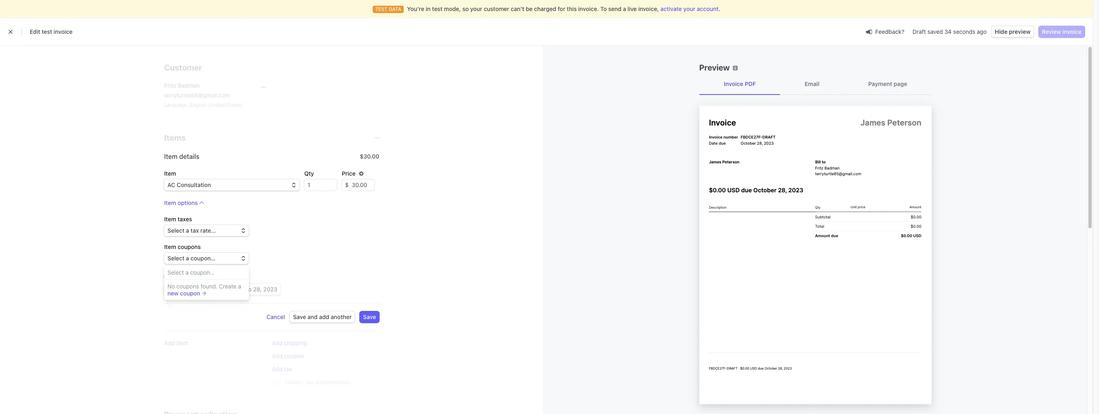 Task type: vqa. For each thing, say whether or not it's contained in the screenshot.
Select a coupon… on the bottom of the page
yes



Task type: locate. For each thing, give the bounding box(es) containing it.
page
[[894, 80, 907, 87]]

0 horizontal spatial sep 28, 2023
[[176, 286, 212, 293]]

coupons
[[178, 243, 201, 250], [176, 283, 199, 290]]

tax down add coupon button
[[284, 366, 292, 372]]

activate your account link
[[661, 5, 719, 13]]

supply
[[177, 273, 196, 280]]

your right the so on the left of page
[[470, 5, 482, 12]]

0 vertical spatial coupon
[[180, 290, 200, 297]]

review
[[1042, 28, 1061, 35]]

save right another
[[363, 313, 376, 320]]

coupons inside no coupons found. create a new coupon
[[176, 283, 199, 290]]

price
[[342, 170, 356, 177]]

select down the item coupons on the left of the page
[[167, 255, 184, 262]]

tax for add tax
[[284, 366, 292, 372]]

invoice
[[54, 28, 73, 35], [1063, 28, 1082, 35]]

save left and on the bottom of the page
[[293, 313, 306, 320]]

date
[[197, 273, 209, 280]]

3 item from the top
[[164, 199, 176, 206]]

test right edit
[[42, 28, 52, 35]]

28, for second sep 28, 2023 button from the left
[[253, 286, 262, 293]]

new coupon link
[[167, 290, 206, 297]]

1 item from the top
[[164, 153, 178, 160]]

save for save and add another
[[293, 313, 306, 320]]

tax right collect
[[305, 379, 314, 385]]

this
[[567, 5, 577, 12]]

invoice right edit
[[54, 28, 73, 35]]

select for coupons
[[167, 255, 184, 262]]

options
[[178, 199, 198, 206]]

select a coupon…
[[167, 255, 216, 262]]

0 horizontal spatial coupon
[[180, 290, 200, 297]]

add up add coupon
[[272, 339, 283, 346]]

2 select from the top
[[167, 255, 184, 262]]

1 horizontal spatial coupon
[[284, 352, 304, 359]]

item for item
[[164, 170, 176, 177]]

select for taxes
[[167, 227, 184, 234]]

sep 28, 2023 button down supply
[[164, 284, 215, 295]]

live
[[628, 5, 637, 12]]

preview
[[699, 63, 730, 72]]

2023
[[198, 286, 212, 293], [263, 286, 278, 293]]

item up ac
[[164, 170, 176, 177]]

send
[[608, 5, 622, 12]]

$
[[345, 181, 349, 188]]

2 vertical spatial tax
[[305, 379, 314, 385]]

1 horizontal spatial save
[[363, 313, 376, 320]]

0 vertical spatial select
[[167, 227, 184, 234]]

svg image
[[261, 85, 266, 90], [167, 287, 172, 292]]

sep 28, 2023 button up cancel
[[230, 284, 281, 295]]

item left taxes
[[164, 216, 176, 222]]

tax
[[191, 227, 199, 234], [284, 366, 292, 372], [305, 379, 314, 385]]

add tax
[[272, 366, 292, 372]]

1 horizontal spatial sep 28, 2023 button
[[230, 284, 281, 295]]

a down taxes
[[186, 227, 189, 234]]

save and add another button
[[290, 311, 355, 323]]

28,
[[188, 286, 196, 293], [253, 286, 262, 293]]

0 horizontal spatial test
[[42, 28, 52, 35]]

1 save from the left
[[293, 313, 306, 320]]

a right svg icon
[[238, 283, 241, 290]]

0 vertical spatial coupons
[[178, 243, 201, 250]]

ac
[[167, 181, 175, 188]]

2 sep 28, 2023 button from the left
[[230, 284, 281, 295]]

28, right svg icon
[[253, 286, 262, 293]]

item for item coupons
[[164, 243, 176, 250]]

0 horizontal spatial sep 28, 2023 button
[[164, 284, 215, 295]]

for
[[558, 5, 565, 12]]

None text field
[[304, 179, 337, 191]]

1 horizontal spatial svg image
[[261, 85, 266, 90]]

add item button
[[164, 339, 188, 347]]

1 horizontal spatial 28,
[[253, 286, 262, 293]]

1 horizontal spatial sep
[[241, 286, 252, 293]]

0 vertical spatial tax
[[191, 227, 199, 234]]

items
[[164, 133, 186, 142]]

add coupon
[[272, 352, 304, 359]]

language:
[[164, 102, 188, 108]]

item options
[[164, 199, 198, 206]]

coupons for item
[[178, 243, 201, 250]]

0 horizontal spatial 2023
[[198, 286, 212, 293]]

1 invoice from the left
[[54, 28, 73, 35]]

sep 28, 2023 for svg icon
[[241, 286, 278, 293]]

ac consultation button
[[164, 179, 300, 191]]

coupons up select a coupon… at bottom left
[[178, 243, 201, 250]]

payment page
[[868, 80, 907, 87]]

can't
[[511, 5, 524, 12]]

add inside add tax button
[[272, 366, 283, 372]]

item up select a coupon… at bottom left
[[164, 243, 176, 250]]

a inside select a coupon… dropdown button
[[186, 255, 189, 262]]

review invoice
[[1042, 28, 1082, 35]]

1 vertical spatial coupons
[[176, 283, 199, 290]]

item
[[176, 339, 188, 346]]

coupons down supply
[[176, 283, 199, 290]]

test
[[432, 5, 443, 12], [42, 28, 52, 35]]

sep 28, 2023 down 'supply date'
[[176, 286, 212, 293]]

2 2023 from the left
[[263, 286, 278, 293]]

1 horizontal spatial 2023
[[263, 286, 278, 293]]

1 horizontal spatial test
[[432, 5, 443, 12]]

2023 for second sep 28, 2023 button from the left
[[263, 286, 278, 293]]

save and add another
[[293, 313, 352, 320]]

add shipping
[[272, 339, 307, 346]]

taxes
[[178, 216, 192, 222]]

test right in
[[432, 5, 443, 12]]

1 28, from the left
[[188, 286, 196, 293]]

.
[[719, 5, 721, 12]]

item details
[[164, 153, 199, 160]]

ago
[[977, 28, 987, 35]]

sep 28, 2023
[[176, 286, 212, 293], [241, 286, 278, 293]]

2 sep 28, 2023 from the left
[[241, 286, 278, 293]]

add left item
[[164, 339, 175, 346]]

2023 down date
[[198, 286, 212, 293]]

2 your from the left
[[684, 5, 696, 12]]

so
[[463, 5, 469, 12]]

0 vertical spatial svg image
[[261, 85, 266, 90]]

item for item details
[[164, 153, 178, 160]]

coupon
[[180, 290, 200, 297], [284, 352, 304, 359]]

2 invoice from the left
[[1063, 28, 1082, 35]]

coupon down shipping
[[284, 352, 304, 359]]

customer
[[484, 5, 509, 12]]

2 28, from the left
[[253, 286, 262, 293]]

no coupons found. create a new coupon
[[167, 283, 241, 297]]

sep right svg icon
[[241, 286, 252, 293]]

save
[[293, 313, 306, 320], [363, 313, 376, 320]]

2 save from the left
[[363, 313, 376, 320]]

tax inside button
[[284, 366, 292, 372]]

collect
[[285, 379, 304, 385]]

1 horizontal spatial your
[[684, 5, 696, 12]]

add inside add coupon button
[[272, 352, 283, 359]]

no
[[167, 283, 175, 290]]

item left the options
[[164, 199, 176, 206]]

create
[[219, 283, 237, 290]]

0 vertical spatial test
[[432, 5, 443, 12]]

item for item taxes
[[164, 216, 176, 222]]

0 horizontal spatial svg image
[[167, 287, 172, 292]]

a down the item coupons on the left of the page
[[186, 255, 189, 262]]

add inside 'add shipping' button
[[272, 339, 283, 346]]

sep 28, 2023 button
[[164, 284, 215, 295], [230, 284, 281, 295]]

1 vertical spatial svg image
[[167, 287, 172, 292]]

1 horizontal spatial invoice
[[1063, 28, 1082, 35]]

0 horizontal spatial your
[[470, 5, 482, 12]]

0 horizontal spatial invoice
[[54, 28, 73, 35]]

select down item taxes
[[167, 227, 184, 234]]

1 horizontal spatial sep 28, 2023
[[241, 286, 278, 293]]

sep right no
[[176, 286, 186, 293]]

2 horizontal spatial tax
[[305, 379, 314, 385]]

1 select from the top
[[167, 227, 184, 234]]

2023 up cancel
[[263, 286, 278, 293]]

save button
[[360, 311, 379, 323]]

add item
[[164, 339, 188, 346]]

0 horizontal spatial tax
[[191, 227, 199, 234]]

invoice right review
[[1063, 28, 1082, 35]]

$0.00 text field
[[349, 179, 374, 191]]

sep 28, 2023 right svg icon
[[241, 286, 278, 293]]

add down add coupon button
[[272, 366, 283, 372]]

seconds
[[953, 28, 976, 35]]

0 horizontal spatial sep
[[176, 286, 186, 293]]

(united
[[208, 102, 225, 108]]

1 vertical spatial select
[[167, 255, 184, 262]]

item for item options
[[164, 199, 176, 206]]

coupon right new
[[180, 290, 200, 297]]

add for add item
[[164, 339, 175, 346]]

add up the add tax
[[272, 352, 283, 359]]

charged
[[534, 5, 556, 12]]

1 2023 from the left
[[198, 286, 212, 293]]

1 vertical spatial coupon
[[284, 352, 304, 359]]

hide preview button
[[992, 26, 1034, 37]]

item left details
[[164, 153, 178, 160]]

you're
[[407, 5, 424, 12]]

feedback?
[[875, 28, 905, 35]]

tab list containing invoice pdf
[[699, 73, 932, 95]]

34
[[945, 28, 952, 35]]

tax left rate…
[[191, 227, 199, 234]]

28, down 'supply date'
[[188, 286, 196, 293]]

select a tax rate… button
[[164, 225, 249, 236]]

add shipping button
[[272, 339, 307, 347]]

add inside add item button
[[164, 339, 175, 346]]

mode,
[[444, 5, 461, 12]]

0 horizontal spatial save
[[293, 313, 306, 320]]

0 horizontal spatial 28,
[[188, 286, 196, 293]]

a left live
[[623, 5, 626, 12]]

1 vertical spatial tax
[[284, 366, 292, 372]]

your right activate
[[684, 5, 696, 12]]

1 horizontal spatial tax
[[284, 366, 292, 372]]

terryturtle85@gmail.com
[[164, 92, 230, 99]]

select
[[167, 227, 184, 234], [167, 255, 184, 262]]

1 sep 28, 2023 from the left
[[176, 286, 212, 293]]

invoice inside button
[[1063, 28, 1082, 35]]

2 item from the top
[[164, 170, 176, 177]]

4 item from the top
[[164, 216, 176, 222]]

5 item from the top
[[164, 243, 176, 250]]

item inside 'button'
[[164, 199, 176, 206]]

tab list
[[699, 73, 932, 95]]

automatically
[[315, 379, 351, 385]]



Task type: describe. For each thing, give the bounding box(es) containing it.
item options button
[[164, 199, 204, 207]]

edit
[[30, 28, 40, 35]]

activate
[[661, 5, 682, 12]]

$30.00
[[360, 153, 379, 160]]

shipping
[[284, 339, 307, 346]]

$ button
[[342, 179, 349, 191]]

svg image inside sep 28, 2023 button
[[167, 287, 172, 292]]

coupons for no
[[176, 283, 199, 290]]

invoice.
[[578, 5, 599, 12]]

draft
[[913, 28, 926, 35]]

add
[[319, 313, 329, 320]]

edit test invoice
[[30, 28, 73, 35]]

select a tax rate…
[[167, 227, 216, 234]]

rate…
[[200, 227, 216, 234]]

customer
[[164, 63, 202, 72]]

svg image
[[233, 287, 238, 292]]

and
[[308, 313, 318, 320]]

account
[[697, 5, 719, 12]]

preview
[[1009, 28, 1031, 35]]

collect tax automatically
[[285, 379, 351, 385]]

item coupons
[[164, 243, 201, 250]]

to
[[601, 5, 607, 12]]

cancel button
[[266, 313, 285, 321]]

1 sep from the left
[[176, 286, 186, 293]]

you're in test mode, so your customer can't be charged for this invoice. to send a live invoice, activate your account .
[[407, 5, 721, 12]]

a inside no coupons found. create a new coupon
[[238, 283, 241, 290]]

details
[[179, 153, 199, 160]]

draft saved 34 seconds ago
[[913, 28, 987, 35]]

add for add tax
[[272, 366, 283, 372]]

a inside select a tax rate… dropdown button
[[186, 227, 189, 234]]

tax for collect tax automatically
[[305, 379, 314, 385]]

found.
[[201, 283, 217, 290]]

qty
[[304, 170, 314, 177]]

another
[[331, 313, 352, 320]]

be
[[526, 5, 533, 12]]

1 vertical spatial test
[[42, 28, 52, 35]]

add tax button
[[272, 365, 292, 373]]

item taxes
[[164, 216, 192, 222]]

1 sep 28, 2023 button from the left
[[164, 284, 215, 295]]

1 your from the left
[[470, 5, 482, 12]]

coupon inside button
[[284, 352, 304, 359]]

fritz
[[164, 82, 176, 89]]

cancel
[[266, 313, 285, 320]]

consultation
[[177, 181, 211, 188]]

add for add coupon
[[272, 352, 283, 359]]

pdf
[[745, 80, 756, 87]]

select a coupon… button
[[164, 253, 249, 264]]

coupon…
[[191, 255, 216, 262]]

sep 28, 2023 for svg image in the sep 28, 2023 button
[[176, 286, 212, 293]]

2023 for 1st sep 28, 2023 button
[[198, 286, 212, 293]]

in
[[426, 5, 431, 12]]

badman
[[178, 82, 200, 89]]

english
[[190, 102, 207, 108]]

states)
[[226, 102, 243, 108]]

tax inside dropdown button
[[191, 227, 199, 234]]

add coupon button
[[272, 352, 304, 360]]

Select a coupon… field
[[164, 266, 249, 280]]

28, for 1st sep 28, 2023 button
[[188, 286, 196, 293]]

2 sep from the left
[[241, 286, 252, 293]]

invoice
[[724, 80, 743, 87]]

invoice pdf
[[724, 80, 756, 87]]

review invoice button
[[1039, 26, 1085, 37]]

payment
[[868, 80, 892, 87]]

hide preview
[[995, 28, 1031, 35]]

add for add shipping
[[272, 339, 283, 346]]

new
[[167, 290, 179, 297]]

invoice,
[[638, 5, 659, 12]]

coupon inside no coupons found. create a new coupon
[[180, 290, 200, 297]]

save for save
[[363, 313, 376, 320]]

saved
[[928, 28, 943, 35]]

feedback? button
[[862, 26, 908, 37]]

ac consultation
[[167, 181, 211, 188]]

supply date
[[177, 273, 209, 280]]

hide
[[995, 28, 1008, 35]]

fritz badman terryturtle85@gmail.com language: english (united states)
[[164, 82, 243, 108]]



